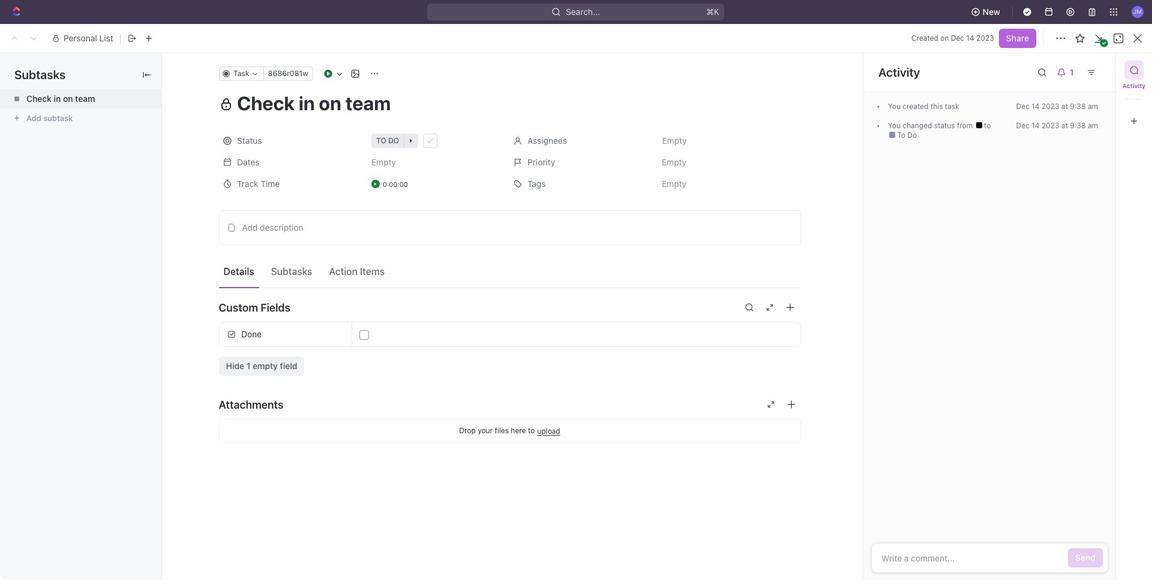 Task type: vqa. For each thing, say whether or not it's contained in the screenshot.
19 element
no



Task type: locate. For each thing, give the bounding box(es) containing it.
task sidebar content section
[[861, 53, 1116, 581]]

None checkbox
[[359, 330, 369, 340]]

none checkbox inside custom fields element
[[359, 330, 369, 340]]

alert
[[179, 71, 1146, 98]]

Edit task name text field
[[219, 92, 801, 115]]

task sidebar navigation tab list
[[1121, 61, 1147, 131]]

user group image
[[209, 280, 218, 287]]

sidebar navigation
[[0, 42, 179, 581]]



Task type: describe. For each thing, give the bounding box(es) containing it.
custom fields element
[[219, 322, 801, 376]]



